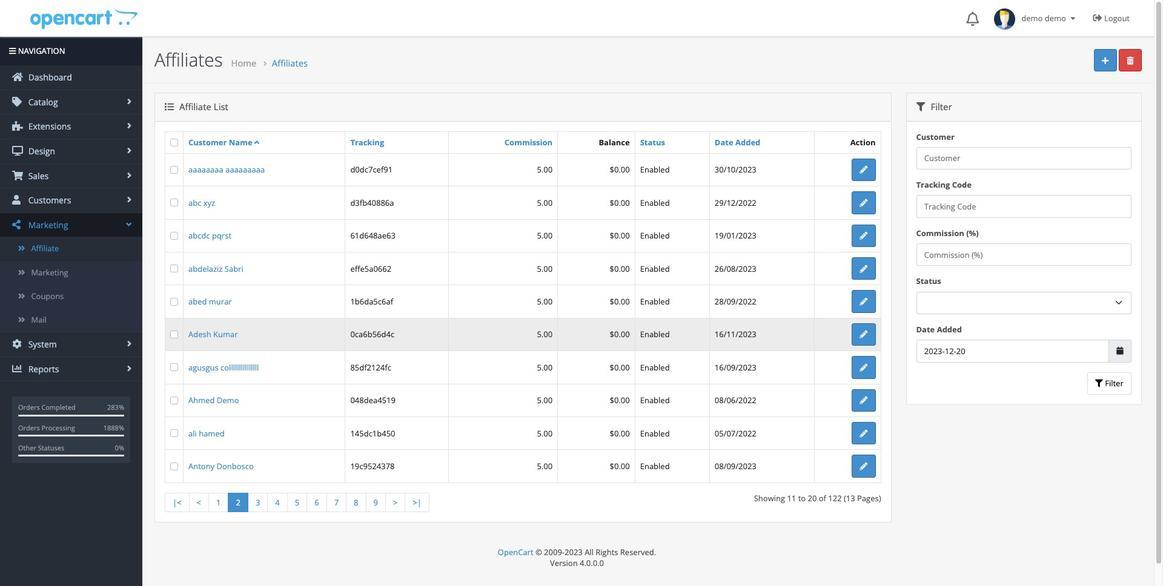 Task type: describe. For each thing, give the bounding box(es) containing it.
5.00 for 145dc1b450
[[537, 428, 553, 439]]

hamed
[[199, 428, 225, 439]]

6
[[315, 497, 319, 508]]

abcdc pqrst link
[[188, 230, 231, 241]]

opencart link
[[498, 547, 534, 558]]

of
[[819, 493, 826, 504]]

reports
[[26, 363, 59, 375]]

to
[[798, 493, 806, 504]]

filter button
[[1087, 372, 1132, 395]]

logout
[[1105, 13, 1130, 24]]

0 horizontal spatial date added
[[715, 137, 761, 148]]

affiliate for affiliate
[[31, 243, 59, 254]]

8 link
[[346, 493, 366, 513]]

abc xyz
[[188, 197, 215, 208]]

design link
[[0, 139, 142, 163]]

1 horizontal spatial date added
[[916, 324, 962, 335]]

1 horizontal spatial status
[[916, 276, 942, 287]]

rights
[[596, 547, 618, 558]]

122
[[829, 493, 842, 504]]

xyz
[[203, 197, 215, 208]]

sabri
[[225, 263, 243, 274]]

statuses
[[38, 444, 64, 453]]

ahmed demo link
[[188, 395, 239, 406]]

agusgus colllllllllllllll link
[[188, 362, 259, 373]]

customer for customer
[[916, 131, 955, 142]]

<
[[197, 497, 201, 508]]

5 link
[[287, 493, 307, 513]]

enabled for 29/12/2022
[[640, 197, 670, 208]]

< link
[[189, 493, 209, 513]]

4 link
[[267, 493, 288, 513]]

2023
[[565, 547, 583, 558]]

$0.00 for 28/09/2022
[[610, 296, 630, 307]]

bell image
[[967, 12, 979, 26]]

opencart image
[[29, 7, 138, 29]]

enabled for 19/01/2023
[[640, 230, 670, 241]]

commission link
[[505, 137, 553, 148]]

enabled for 16/11/2023
[[640, 329, 670, 340]]

283%
[[107, 403, 124, 412]]

edit image for 05/07/2022
[[860, 430, 868, 438]]

pqrst
[[212, 230, 231, 241]]

abcdc
[[188, 230, 210, 241]]

tag image
[[12, 97, 23, 107]]

edit image for 30/10/2023
[[860, 166, 868, 174]]

dashboard link
[[0, 66, 142, 90]]

©
[[536, 547, 542, 558]]

2 marketing link from the top
[[0, 261, 142, 285]]

sign out alt image
[[1093, 13, 1103, 22]]

share alt image
[[12, 220, 23, 230]]

pages)
[[857, 493, 881, 504]]

$0.00 for 16/11/2023
[[610, 329, 630, 340]]

26/08/2023
[[715, 263, 757, 274]]

$0.00 for 08/09/2023
[[610, 461, 630, 472]]

1 vertical spatial added
[[937, 324, 962, 335]]

customer name
[[188, 137, 252, 148]]

agusgus colllllllllllllll
[[188, 362, 259, 373]]

20
[[808, 493, 817, 504]]

adesh
[[188, 329, 211, 340]]

enabled for 08/09/2023
[[640, 461, 670, 472]]

customers link
[[0, 189, 142, 213]]

edit image for 16/09/2023
[[860, 364, 868, 372]]

0 horizontal spatial status
[[640, 137, 665, 148]]

filter image
[[916, 103, 926, 112]]

edit image for 08/09/2023
[[860, 463, 868, 471]]

system link
[[0, 333, 142, 357]]

tracking link
[[350, 137, 384, 148]]

abed murar link
[[188, 296, 232, 307]]

Tracking Code text field
[[916, 195, 1132, 218]]

catalog link
[[0, 90, 142, 114]]

11
[[787, 493, 796, 504]]

048dea4519
[[350, 395, 396, 406]]

date added link
[[715, 137, 761, 148]]

other statuses
[[18, 444, 64, 453]]

list
[[214, 101, 228, 113]]

9 link
[[366, 493, 386, 513]]

85df2124fc
[[350, 362, 391, 373]]

affiliate list
[[177, 101, 228, 113]]

orders for orders completed
[[18, 403, 40, 412]]

processing
[[42, 423, 75, 432]]

5.00 for 048dea4519
[[537, 395, 553, 406]]

edit image for 28/09/2022
[[860, 298, 868, 306]]

1 demo from the left
[[1022, 13, 1043, 24]]

Date Added text field
[[916, 340, 1110, 363]]

abed
[[188, 296, 207, 307]]

coupons link
[[0, 285, 142, 308]]

(%)
[[967, 228, 979, 239]]

demo
[[217, 395, 239, 406]]

add new image
[[1102, 57, 1109, 65]]

commission for commission link
[[505, 137, 553, 148]]

16/11/2023
[[715, 329, 757, 340]]

5.00 for 1b6da5c6af
[[537, 296, 553, 307]]

2 demo from the left
[[1045, 13, 1066, 24]]

28/09/2022
[[715, 296, 757, 307]]

0ca6b56d4c
[[350, 329, 395, 340]]

edit image for 19/01/2023
[[860, 232, 868, 240]]

enabled for 08/06/2022
[[640, 395, 670, 406]]

5.00 for 19c9524378
[[537, 461, 553, 472]]

0 horizontal spatial affiliates
[[155, 47, 223, 72]]

1b6da5c6af
[[350, 296, 393, 307]]

demo demo image
[[994, 8, 1016, 30]]

desktop image
[[12, 146, 23, 156]]

7 link
[[326, 493, 347, 513]]

1 marketing link from the top
[[0, 213, 142, 237]]

tracking for tracking code
[[916, 179, 950, 190]]

name
[[229, 137, 252, 148]]

> link
[[385, 493, 406, 513]]

1 vertical spatial marketing
[[31, 267, 68, 278]]

orders processing
[[18, 423, 75, 432]]

extensions
[[26, 121, 71, 132]]

edit image for 08/06/2022
[[860, 397, 868, 405]]

0 vertical spatial date
[[715, 137, 734, 148]]

effe5a0662
[[350, 263, 392, 274]]

$0.00 for 30/10/2023
[[610, 164, 630, 175]]



Task type: locate. For each thing, give the bounding box(es) containing it.
filter for filter image
[[929, 101, 952, 113]]

1 vertical spatial date added
[[916, 324, 962, 335]]

antony
[[188, 461, 215, 472]]

8
[[354, 497, 358, 508]]

tracking code
[[916, 179, 972, 190]]

Commission (%) text field
[[916, 244, 1132, 266]]

ahmed
[[188, 395, 215, 406]]

customer down filter image
[[916, 131, 955, 142]]

marketing link up coupons
[[0, 261, 142, 285]]

$0.00 for 19/01/2023
[[610, 230, 630, 241]]

16/09/2023
[[715, 362, 757, 373]]

1 enabled from the top
[[640, 164, 670, 175]]

affiliates link
[[272, 57, 308, 69]]

orders completed
[[18, 403, 76, 412]]

edit image for 26/08/2023
[[860, 265, 868, 273]]

demo left caret down image
[[1045, 13, 1066, 24]]

1 vertical spatial orders
[[18, 423, 40, 432]]

0 vertical spatial marketing link
[[0, 213, 142, 237]]

status link
[[640, 137, 665, 148]]

home
[[231, 57, 256, 69]]

3 $0.00 from the top
[[610, 230, 630, 241]]

marketing down customers
[[26, 219, 68, 231]]

edit image for 16/11/2023
[[860, 331, 868, 339]]

3 edit image from the top
[[860, 463, 868, 471]]

design
[[26, 145, 55, 157]]

user image
[[12, 195, 23, 205]]

$0.00 for 29/12/2022
[[610, 197, 630, 208]]

code
[[952, 179, 972, 190]]

extensions link
[[0, 115, 142, 139]]

filter image
[[1095, 380, 1103, 388]]

>| link
[[405, 493, 430, 513]]

edit image
[[860, 166, 868, 174], [860, 199, 868, 207], [860, 232, 868, 240], [860, 265, 868, 273], [860, 298, 868, 306], [860, 331, 868, 339], [860, 430, 868, 438]]

aaaaaaaa
[[188, 164, 223, 175]]

affiliate for affiliate list
[[179, 101, 211, 113]]

marketing
[[26, 219, 68, 231], [31, 267, 68, 278]]

1 vertical spatial affiliate
[[31, 243, 59, 254]]

reports link
[[0, 357, 142, 381]]

4
[[275, 497, 280, 508]]

action
[[851, 137, 876, 148]]

filter down "calendar" image
[[1103, 378, 1124, 389]]

sales link
[[0, 164, 142, 188]]

4 $0.00 from the top
[[610, 263, 630, 274]]

abed murar
[[188, 296, 232, 307]]

chart bar image
[[12, 364, 23, 374]]

murar
[[209, 296, 232, 307]]

5.00 for effe5a0662
[[537, 263, 553, 274]]

1 horizontal spatial affiliates
[[272, 57, 308, 69]]

1 5.00 from the top
[[537, 164, 553, 175]]

coupons
[[31, 291, 64, 302]]

abc xyz link
[[188, 197, 215, 208]]

3 link
[[248, 493, 268, 513]]

colllllllllllllll
[[221, 362, 259, 373]]

(13
[[844, 493, 855, 504]]

ali hamed
[[188, 428, 225, 439]]

9 5.00 from the top
[[537, 428, 553, 439]]

filter right filter image
[[929, 101, 952, 113]]

commission for commission (%)
[[916, 228, 965, 239]]

0 horizontal spatial affiliate
[[31, 243, 59, 254]]

0 horizontal spatial demo
[[1022, 13, 1043, 24]]

0 vertical spatial marketing
[[26, 219, 68, 231]]

opencart © 2009-2023 all rights reserved. version 4.0.0.0
[[498, 547, 656, 569]]

6 5.00 from the top
[[537, 329, 553, 340]]

1 vertical spatial date
[[916, 324, 935, 335]]

ali
[[188, 428, 197, 439]]

tracking left code
[[916, 179, 950, 190]]

donbosco
[[217, 461, 254, 472]]

1 horizontal spatial commission
[[916, 228, 965, 239]]

marketing up coupons
[[31, 267, 68, 278]]

10 enabled from the top
[[640, 461, 670, 472]]

caret down image
[[1068, 15, 1078, 22]]

1 horizontal spatial tracking
[[916, 179, 950, 190]]

2 orders from the top
[[18, 423, 40, 432]]

customer name link
[[188, 137, 259, 148]]

1 vertical spatial commission
[[916, 228, 965, 239]]

customer up aaaaaaaa
[[188, 137, 227, 148]]

3
[[256, 497, 260, 508]]

showing
[[754, 493, 785, 504]]

7 enabled from the top
[[640, 362, 670, 373]]

1 vertical spatial edit image
[[860, 397, 868, 405]]

2 edit image from the top
[[860, 397, 868, 405]]

orders up other
[[18, 423, 40, 432]]

affiliate
[[179, 101, 211, 113], [31, 243, 59, 254]]

8 enabled from the top
[[640, 395, 670, 406]]

status down commission (%)
[[916, 276, 942, 287]]

0 horizontal spatial customer
[[188, 137, 227, 148]]

demo right demo demo image
[[1022, 13, 1043, 24]]

1 edit image from the top
[[860, 364, 868, 372]]

all
[[585, 547, 594, 558]]

affiliates right home link in the left top of the page
[[272, 57, 308, 69]]

>|
[[413, 497, 422, 508]]

0 horizontal spatial added
[[736, 137, 761, 148]]

edit image
[[860, 364, 868, 372], [860, 397, 868, 405], [860, 463, 868, 471]]

customer
[[916, 131, 955, 142], [188, 137, 227, 148]]

05/07/2022
[[715, 428, 757, 439]]

edit image for 29/12/2022
[[860, 199, 868, 207]]

demo
[[1022, 13, 1043, 24], [1045, 13, 1066, 24]]

adesh kumar link
[[188, 329, 238, 340]]

6 enabled from the top
[[640, 329, 670, 340]]

0 horizontal spatial filter
[[929, 101, 952, 113]]

affiliate up coupons
[[31, 243, 59, 254]]

customers
[[26, 195, 71, 206]]

orders
[[18, 403, 40, 412], [18, 423, 40, 432]]

puzzle piece image
[[12, 121, 23, 131]]

balance
[[599, 137, 630, 148]]

5.00 for 85df2124fc
[[537, 362, 553, 373]]

8 $0.00 from the top
[[610, 395, 630, 406]]

5 5.00 from the top
[[537, 296, 553, 307]]

orders up orders processing
[[18, 403, 40, 412]]

$0.00 for 08/06/2022
[[610, 395, 630, 406]]

4 enabled from the top
[[640, 263, 670, 274]]

mail
[[31, 314, 47, 325]]

enabled for 28/09/2022
[[640, 296, 670, 307]]

1 edit image from the top
[[860, 166, 868, 174]]

delete image
[[1127, 57, 1134, 65]]

aaaaaaaaa
[[226, 164, 265, 175]]

7 $0.00 from the top
[[610, 362, 630, 373]]

1 horizontal spatial date
[[916, 324, 935, 335]]

10 $0.00 from the top
[[610, 461, 630, 472]]

dashboard
[[26, 72, 72, 83]]

abc
[[188, 197, 201, 208]]

1 vertical spatial tracking
[[916, 179, 950, 190]]

cog image
[[12, 339, 23, 349]]

d3fb40886a
[[350, 197, 394, 208]]

|< link
[[165, 493, 189, 513]]

5.00 for d0dc7cef91
[[537, 164, 553, 175]]

enabled for 30/10/2023
[[640, 164, 670, 175]]

9 enabled from the top
[[640, 428, 670, 439]]

0 vertical spatial tracking
[[350, 137, 384, 148]]

demo demo
[[1016, 13, 1068, 24]]

aaaaaaaa aaaaaaaaa link
[[188, 164, 265, 175]]

tracking up d0dc7cef91 in the top of the page
[[350, 137, 384, 148]]

bars image
[[9, 47, 16, 55]]

1 $0.00 from the top
[[610, 164, 630, 175]]

tracking for tracking link
[[350, 137, 384, 148]]

1 horizontal spatial demo
[[1045, 13, 1066, 24]]

agusgus
[[188, 362, 219, 373]]

showing 11 to 20 of 122 (13 pages)
[[754, 493, 881, 504]]

2 edit image from the top
[[860, 199, 868, 207]]

0 vertical spatial date added
[[715, 137, 761, 148]]

5.00 for 0ca6b56d4c
[[537, 329, 553, 340]]

6 edit image from the top
[[860, 331, 868, 339]]

sales
[[26, 170, 49, 182]]

1 vertical spatial status
[[916, 276, 942, 287]]

$0.00 for 05/07/2022
[[610, 428, 630, 439]]

2
[[236, 497, 240, 508]]

0 vertical spatial filter
[[929, 101, 952, 113]]

list image
[[165, 103, 174, 112]]

19/01/2023
[[715, 230, 757, 241]]

$0.00 for 16/09/2023
[[610, 362, 630, 373]]

0 vertical spatial commission
[[505, 137, 553, 148]]

0 horizontal spatial tracking
[[350, 137, 384, 148]]

2 vertical spatial edit image
[[860, 463, 868, 471]]

3 5.00 from the top
[[537, 230, 553, 241]]

0 vertical spatial status
[[640, 137, 665, 148]]

home image
[[12, 72, 23, 82]]

30/10/2023
[[715, 164, 757, 175]]

9
[[374, 497, 378, 508]]

aaaaaaaa aaaaaaaaa
[[188, 164, 265, 175]]

3 enabled from the top
[[640, 230, 670, 241]]

customer for customer name
[[188, 137, 227, 148]]

status right balance
[[640, 137, 665, 148]]

2 5.00 from the top
[[537, 197, 553, 208]]

affiliate left list
[[179, 101, 211, 113]]

navigation
[[16, 45, 65, 56]]

|<
[[173, 497, 182, 508]]

4 edit image from the top
[[860, 265, 868, 273]]

5 enabled from the top
[[640, 296, 670, 307]]

08/06/2022
[[715, 395, 757, 406]]

orders for orders processing
[[18, 423, 40, 432]]

3 edit image from the top
[[860, 232, 868, 240]]

catalog
[[26, 96, 58, 108]]

5 $0.00 from the top
[[610, 296, 630, 307]]

filter for filter icon
[[1103, 378, 1124, 389]]

1 orders from the top
[[18, 403, 40, 412]]

2 enabled from the top
[[640, 197, 670, 208]]

6 $0.00 from the top
[[610, 329, 630, 340]]

1 vertical spatial filter
[[1103, 378, 1124, 389]]

9 $0.00 from the top
[[610, 428, 630, 439]]

None checkbox
[[170, 139, 178, 146], [170, 166, 178, 174], [170, 265, 178, 273], [170, 298, 178, 306], [170, 397, 178, 405], [170, 430, 178, 438], [170, 463, 178, 471], [170, 139, 178, 146], [170, 166, 178, 174], [170, 265, 178, 273], [170, 298, 178, 306], [170, 397, 178, 405], [170, 430, 178, 438], [170, 463, 178, 471]]

1 horizontal spatial added
[[937, 324, 962, 335]]

Customer text field
[[916, 147, 1132, 170]]

5.00 for 61d648ae63
[[537, 230, 553, 241]]

2 $0.00 from the top
[[610, 197, 630, 208]]

0 horizontal spatial commission
[[505, 137, 553, 148]]

filter
[[929, 101, 952, 113], [1103, 378, 1124, 389]]

shopping cart image
[[12, 171, 23, 180]]

0 vertical spatial orders
[[18, 403, 40, 412]]

08/09/2023
[[715, 461, 757, 472]]

8 5.00 from the top
[[537, 395, 553, 406]]

0 vertical spatial affiliate
[[179, 101, 211, 113]]

0 vertical spatial edit image
[[860, 364, 868, 372]]

10 5.00 from the top
[[537, 461, 553, 472]]

145dc1b450
[[350, 428, 395, 439]]

0 horizontal spatial date
[[715, 137, 734, 148]]

1 vertical spatial marketing link
[[0, 261, 142, 285]]

$0.00 for 26/08/2023
[[610, 263, 630, 274]]

1 horizontal spatial affiliate
[[179, 101, 211, 113]]

system
[[26, 339, 57, 350]]

0%
[[115, 444, 124, 453]]

19c9524378
[[350, 461, 395, 472]]

filter inside button
[[1103, 378, 1124, 389]]

enabled for 16/09/2023
[[640, 362, 670, 373]]

5.00 for d3fb40886a
[[537, 197, 553, 208]]

1888%
[[103, 423, 124, 432]]

affiliates up affiliate list
[[155, 47, 223, 72]]

calendar image
[[1117, 347, 1124, 355]]

commission
[[505, 137, 553, 148], [916, 228, 965, 239]]

abdelaziz sabri link
[[188, 263, 243, 274]]

>
[[393, 497, 398, 508]]

7 5.00 from the top
[[537, 362, 553, 373]]

marketing link down customers link
[[0, 213, 142, 237]]

None checkbox
[[170, 199, 178, 207], [170, 232, 178, 240], [170, 331, 178, 339], [170, 364, 178, 372], [170, 199, 178, 207], [170, 232, 178, 240], [170, 331, 178, 339], [170, 364, 178, 372]]

7 edit image from the top
[[860, 430, 868, 438]]

enabled for 26/08/2023
[[640, 263, 670, 274]]

4 5.00 from the top
[[537, 263, 553, 274]]

1 horizontal spatial filter
[[1103, 378, 1124, 389]]

demo demo link
[[988, 0, 1084, 36]]

1 horizontal spatial customer
[[916, 131, 955, 142]]

enabled for 05/07/2022
[[640, 428, 670, 439]]

0 vertical spatial added
[[736, 137, 761, 148]]

5
[[295, 497, 299, 508]]

adesh kumar
[[188, 329, 238, 340]]

5 edit image from the top
[[860, 298, 868, 306]]



Task type: vqa. For each thing, say whether or not it's contained in the screenshot.
Adesh Kumar
yes



